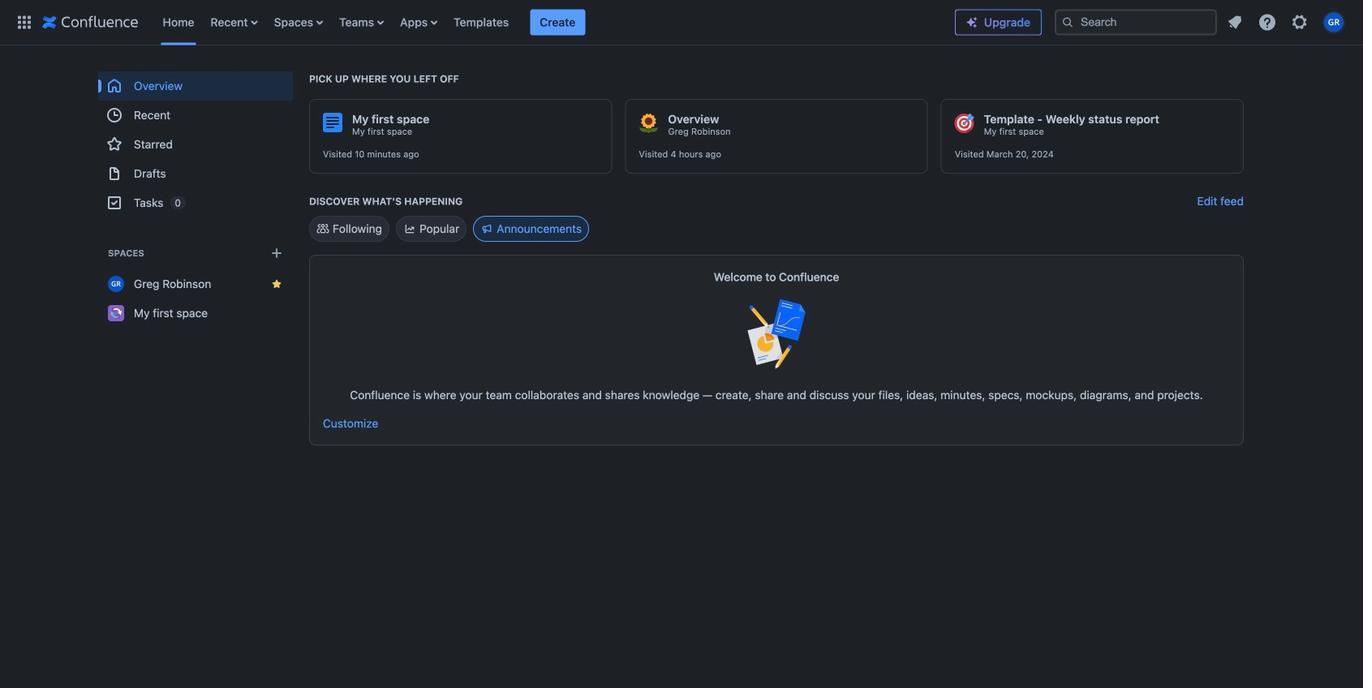 Task type: describe. For each thing, give the bounding box(es) containing it.
global element
[[10, 0, 955, 45]]

:sunflower: image
[[639, 114, 659, 133]]

Search field
[[1055, 9, 1218, 35]]

create a space image
[[267, 244, 287, 263]]

search image
[[1062, 16, 1075, 29]]

help icon image
[[1258, 13, 1278, 32]]

appswitcher icon image
[[15, 13, 34, 32]]

list for appswitcher icon
[[155, 0, 955, 45]]

:dart: image
[[955, 114, 975, 133]]

premium image
[[966, 16, 979, 29]]



Task type: vqa. For each thing, say whether or not it's contained in the screenshot.
Created
no



Task type: locate. For each thing, give the bounding box(es) containing it.
list for premium icon
[[1221, 8, 1354, 37]]

banner
[[0, 0, 1364, 45]]

:sunflower: image
[[639, 114, 659, 133]]

list item inside list
[[530, 9, 585, 35]]

:dart: image
[[955, 114, 975, 133]]

list
[[155, 0, 955, 45], [1221, 8, 1354, 37]]

unstar this space image
[[270, 278, 283, 291]]

notification icon image
[[1226, 13, 1245, 32]]

confluence image
[[42, 13, 138, 32], [42, 13, 138, 32]]

settings icon image
[[1291, 13, 1310, 32]]

None search field
[[1055, 9, 1218, 35]]

0 horizontal spatial list
[[155, 0, 955, 45]]

list item
[[530, 9, 585, 35]]

group
[[98, 71, 293, 218]]

1 horizontal spatial list
[[1221, 8, 1354, 37]]



